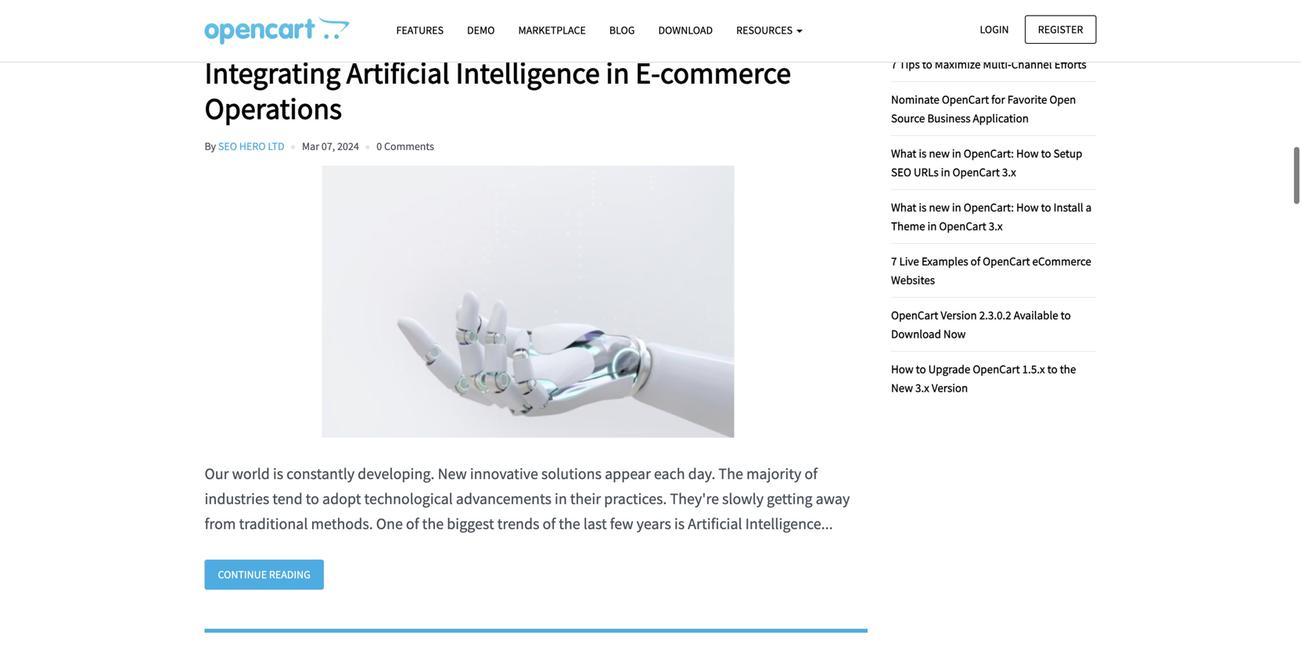 Task type: describe. For each thing, give the bounding box(es) containing it.
new inside how to upgrade opencart 1.5.x to the new 3.x version
[[891, 381, 913, 395]]

in right urls
[[941, 165, 951, 179]]

the inside how to upgrade opencart 1.5.x to the new 3.x version
[[1060, 362, 1076, 377]]

opencart inside 7 live examples of opencart ecommerce websites
[[983, 254, 1030, 269]]

to inside what is new in opencart: how to setup seo urls in opencart 3.x
[[1041, 146, 1052, 161]]

download link
[[647, 16, 725, 44]]

setup
[[1054, 146, 1083, 161]]

constantly
[[287, 465, 355, 484]]

theme
[[891, 219, 925, 233]]

integrating
[[205, 54, 341, 91]]

opencart inside opencart version 2.3.0.2 available to download now
[[891, 308, 939, 323]]

7 tips to maximize multi-channel efforts
[[891, 57, 1087, 71]]

install
[[1054, 200, 1084, 215]]

0 comments
[[377, 139, 434, 153]]

upgrade
[[929, 362, 971, 377]]

business
[[928, 111, 971, 125]]

1.5.x
[[1023, 362, 1045, 377]]

integrating artificial intelligence in e-commerce operations
[[205, 54, 791, 127]]

continue reading
[[218, 568, 311, 582]]

maximize
[[935, 57, 981, 71]]

how to upgrade opencart 1.5.x to the new 3.x version
[[891, 362, 1076, 395]]

3.x for install
[[989, 219, 1003, 233]]

technological
[[364, 490, 453, 509]]

how for install
[[1017, 200, 1039, 215]]

ltd
[[268, 139, 285, 153]]

marketplace link
[[507, 16, 598, 44]]

nominate
[[891, 92, 940, 107]]

by seo hero ltd
[[205, 139, 285, 153]]

continue reading link
[[205, 560, 324, 591]]

opencart inside "opencart version 3.0.0.0 available to download now"
[[891, 3, 939, 17]]

0 horizontal spatial the
[[422, 515, 444, 534]]

hero
[[239, 139, 266, 153]]

3.x for setup
[[1002, 165, 1016, 179]]

to right tips
[[923, 57, 933, 71]]

opencart: for urls
[[964, 146, 1014, 161]]

version inside how to upgrade opencart 1.5.x to the new 3.x version
[[932, 381, 968, 395]]

blog
[[610, 23, 635, 37]]

live
[[900, 254, 919, 269]]

a
[[1086, 200, 1092, 215]]

open
[[1050, 92, 1076, 107]]

operations
[[205, 90, 342, 127]]

of down technological
[[406, 515, 419, 534]]

channel
[[1012, 57, 1052, 71]]

of right the trends
[[543, 515, 556, 534]]

in down business
[[952, 146, 962, 161]]

opencart - blog image
[[205, 16, 349, 45]]

now for 3.0.0.0
[[944, 21, 966, 36]]

developing.
[[358, 465, 435, 484]]

advancements
[[456, 490, 552, 509]]

opencart version 3.0.0.0 available to download now link
[[891, 3, 1071, 36]]

appear
[[605, 465, 651, 484]]

to inside "opencart version 3.0.0.0 available to download now"
[[1061, 3, 1071, 17]]

opencart inside the what is new in opencart: how to install a theme in opencart 3.x
[[939, 219, 987, 233]]

how to upgrade opencart 1.5.x to the new 3.x version link
[[891, 362, 1076, 395]]

trends
[[497, 515, 540, 534]]

intelligence...
[[746, 515, 833, 534]]

opencart: for theme
[[964, 200, 1014, 215]]

blog link
[[598, 16, 647, 44]]

application
[[973, 111, 1029, 125]]

is inside the what is new in opencart: how to install a theme in opencart 3.x
[[919, 200, 927, 215]]

tips
[[900, 57, 920, 71]]

is right years
[[675, 515, 685, 534]]

source
[[891, 111, 925, 125]]

nominate opencart for favorite open source business application link
[[891, 92, 1076, 125]]

seo inside what is new in opencart: how to setup seo urls in opencart 3.x
[[891, 165, 912, 179]]

favorite
[[1008, 92, 1047, 107]]

resources link
[[725, 16, 815, 44]]

register
[[1038, 22, 1084, 36]]

examples
[[922, 254, 969, 269]]

intelligence
[[456, 54, 600, 91]]

for
[[992, 92, 1005, 107]]

login link
[[967, 15, 1023, 44]]

e-
[[636, 54, 660, 91]]

majority
[[747, 465, 802, 484]]

new for urls
[[929, 146, 950, 161]]

slowly
[[722, 490, 764, 509]]

2.3.0.2
[[980, 308, 1012, 323]]

download inside download link
[[659, 23, 713, 37]]

mar
[[302, 139, 319, 153]]

in inside integrating artificial intelligence in e-commerce operations
[[606, 54, 630, 91]]

0
[[377, 139, 382, 153]]

to right 1.5.x
[[1048, 362, 1058, 377]]

to left upgrade
[[916, 362, 926, 377]]

reading
[[269, 568, 311, 582]]

nominate opencart for favorite open source business application
[[891, 92, 1076, 125]]

our world is constantly developing. new innovative solutions appear each day. the majority of industries tend to adopt technological advancements in their practices. they're slowly getting away from traditional methods. one of the biggest trends of the last few years is artificial intelligence...
[[205, 465, 850, 534]]

efforts
[[1055, 57, 1087, 71]]

demo link
[[455, 16, 507, 44]]

ecommerce
[[1033, 254, 1092, 269]]



Task type: locate. For each thing, give the bounding box(es) containing it.
7 live examples of opencart ecommerce websites link
[[891, 254, 1092, 287]]

1 vertical spatial 3.x
[[989, 219, 1003, 233]]

to left setup
[[1041, 146, 1052, 161]]

seo left urls
[[891, 165, 912, 179]]

biggest
[[447, 515, 494, 534]]

0 horizontal spatial artificial
[[347, 54, 450, 91]]

is up urls
[[919, 146, 927, 161]]

what up theme
[[891, 200, 917, 215]]

now
[[944, 21, 966, 36], [944, 327, 966, 341]]

1 vertical spatial opencart:
[[964, 200, 1014, 215]]

2 horizontal spatial the
[[1060, 362, 1076, 377]]

opencart up what is new in opencart: how to install a theme in opencart 3.x link
[[953, 165, 1000, 179]]

3.x inside the what is new in opencart: how to install a theme in opencart 3.x
[[989, 219, 1003, 233]]

1 available from the top
[[1014, 3, 1059, 17]]

what
[[891, 146, 917, 161], [891, 200, 917, 215]]

0 horizontal spatial seo
[[218, 139, 237, 153]]

in down what is new in opencart: how to setup seo urls in opencart 3.x link
[[952, 200, 962, 215]]

to inside the what is new in opencart: how to install a theme in opencart 3.x
[[1041, 200, 1052, 215]]

version down upgrade
[[932, 381, 968, 395]]

is inside what is new in opencart: how to setup seo urls in opencart 3.x
[[919, 146, 927, 161]]

of inside 7 live examples of opencart ecommerce websites
[[971, 254, 981, 269]]

opencart: inside what is new in opencart: how to setup seo urls in opencart 3.x
[[964, 146, 1014, 161]]

1 vertical spatial artificial
[[688, 515, 742, 534]]

innovative
[[470, 465, 538, 484]]

methods. one
[[311, 515, 403, 534]]

opencart up business
[[942, 92, 989, 107]]

few
[[610, 515, 634, 534]]

opencart inside nominate opencart for favorite open source business application
[[942, 92, 989, 107]]

marketplace
[[518, 23, 586, 37]]

artificial inside 'our world is constantly developing. new innovative solutions appear each day. the majority of industries tend to adopt technological advancements in their practices. they're slowly getting away from traditional methods. one of the biggest trends of the last few years is artificial intelligence...'
[[688, 515, 742, 534]]

opencart inside how to upgrade opencart 1.5.x to the new 3.x version
[[973, 362, 1020, 377]]

1 vertical spatial available
[[1014, 308, 1059, 323]]

3.x up what is new in opencart: how to install a theme in opencart 3.x link
[[1002, 165, 1016, 179]]

7 inside 7 live examples of opencart ecommerce websites
[[891, 254, 897, 269]]

available up the register
[[1014, 3, 1059, 17]]

artificial down they're
[[688, 515, 742, 534]]

opencart up examples at the right
[[939, 219, 987, 233]]

download up tips
[[891, 21, 941, 36]]

download
[[891, 21, 941, 36], [659, 23, 713, 37], [891, 327, 941, 341]]

artificial down features link
[[347, 54, 450, 91]]

opencart version 2.3.0.2 available to download now
[[891, 308, 1071, 341]]

our
[[205, 465, 229, 484]]

what up urls
[[891, 146, 917, 161]]

continue
[[218, 568, 267, 582]]

available for 2.3.0.2
[[1014, 308, 1059, 323]]

what is new in opencart: how to install a theme in opencart 3.x link
[[891, 200, 1092, 233]]

1 what from the top
[[891, 146, 917, 161]]

seo hero ltd link
[[218, 139, 285, 153]]

7 live examples of opencart ecommerce websites
[[891, 254, 1092, 287]]

the right 1.5.x
[[1060, 362, 1076, 377]]

opencart version 3.0.0.0 available to download now
[[891, 3, 1071, 36]]

tend
[[273, 490, 303, 509]]

the left last
[[559, 515, 580, 534]]

multi-
[[983, 57, 1012, 71]]

2 what from the top
[[891, 200, 917, 215]]

1 7 from the top
[[891, 57, 897, 71]]

new inside what is new in opencart: how to setup seo urls in opencart 3.x
[[929, 146, 950, 161]]

7 left live
[[891, 254, 897, 269]]

0 vertical spatial now
[[944, 21, 966, 36]]

how for setup
[[1017, 146, 1039, 161]]

how left install
[[1017, 200, 1039, 215]]

the
[[1060, 362, 1076, 377], [422, 515, 444, 534], [559, 515, 580, 534]]

new up urls
[[929, 146, 950, 161]]

1 new from the top
[[929, 146, 950, 161]]

0 vertical spatial new
[[929, 146, 950, 161]]

2 vertical spatial version
[[932, 381, 968, 395]]

3.x down upgrade
[[916, 381, 930, 395]]

new inside the what is new in opencart: how to install a theme in opencart 3.x
[[929, 200, 950, 215]]

register link
[[1025, 15, 1097, 44]]

opencart down websites
[[891, 308, 939, 323]]

version for 2.3.0.2
[[941, 308, 977, 323]]

7 for 7 live examples of opencart ecommerce websites
[[891, 254, 897, 269]]

2 vertical spatial 3.x
[[916, 381, 930, 395]]

each
[[654, 465, 685, 484]]

is
[[919, 146, 927, 161], [919, 200, 927, 215], [273, 465, 283, 484], [675, 515, 685, 534]]

1 vertical spatial how
[[1017, 200, 1039, 215]]

0 vertical spatial seo
[[218, 139, 237, 153]]

is up tend
[[273, 465, 283, 484]]

years
[[637, 515, 671, 534]]

features
[[396, 23, 444, 37]]

commerce
[[660, 54, 791, 91]]

7 tips to maximize multi-channel efforts link
[[891, 57, 1087, 71]]

download for opencart version 2.3.0.2 available to download now
[[891, 327, 941, 341]]

2 opencart: from the top
[[964, 200, 1014, 215]]

opencart up tips
[[891, 3, 939, 17]]

3.x up 7 live examples of opencart ecommerce websites link
[[989, 219, 1003, 233]]

by
[[205, 139, 216, 153]]

opencart version 2.3.0.2 available to download now link
[[891, 308, 1071, 341]]

the down technological
[[422, 515, 444, 534]]

available inside opencart version 2.3.0.2 available to download now
[[1014, 308, 1059, 323]]

opencart left 1.5.x
[[973, 362, 1020, 377]]

websites
[[891, 273, 935, 287]]

new down urls
[[929, 200, 950, 215]]

opencart:
[[964, 146, 1014, 161], [964, 200, 1014, 215]]

how left upgrade
[[891, 362, 914, 377]]

2 vertical spatial how
[[891, 362, 914, 377]]

login
[[980, 22, 1009, 36]]

mar 07, 2024
[[302, 139, 359, 153]]

available
[[1014, 3, 1059, 17], [1014, 308, 1059, 323]]

now up upgrade
[[944, 327, 966, 341]]

7 for 7 tips to maximize multi-channel efforts
[[891, 57, 897, 71]]

industries
[[205, 490, 269, 509]]

adopt
[[322, 490, 361, 509]]

1 horizontal spatial new
[[891, 381, 913, 395]]

1 vertical spatial seo
[[891, 165, 912, 179]]

day.
[[688, 465, 716, 484]]

new
[[929, 146, 950, 161], [929, 200, 950, 215]]

1 horizontal spatial seo
[[891, 165, 912, 179]]

what is new in opencart: how to setup seo urls in opencart 3.x link
[[891, 146, 1083, 179]]

available right 2.3.0.2
[[1014, 308, 1059, 323]]

0 vertical spatial how
[[1017, 146, 1039, 161]]

now inside opencart version 2.3.0.2 available to download now
[[944, 327, 966, 341]]

new inside 'our world is constantly developing. new innovative solutions appear each day. the majority of industries tend to adopt technological advancements in their practices. they're slowly getting away from traditional methods. one of the biggest trends of the last few years is artificial intelligence...'
[[438, 465, 467, 484]]

of
[[971, 254, 981, 269], [805, 465, 818, 484], [406, 515, 419, 534], [543, 515, 556, 534]]

what for what is new in opencart: how to install a theme in opencart 3.x
[[891, 200, 917, 215]]

2 new from the top
[[929, 200, 950, 215]]

what inside the what is new in opencart: how to install a theme in opencart 3.x
[[891, 200, 917, 215]]

2 7 from the top
[[891, 254, 897, 269]]

3.x inside what is new in opencart: how to setup seo urls in opencart 3.x
[[1002, 165, 1016, 179]]

of right examples at the right
[[971, 254, 981, 269]]

to down ecommerce at right
[[1061, 308, 1071, 323]]

2 now from the top
[[944, 327, 966, 341]]

to right tend
[[306, 490, 319, 509]]

what is new in opencart: how to install a theme in opencart 3.x
[[891, 200, 1092, 233]]

7
[[891, 57, 897, 71], [891, 254, 897, 269]]

0 vertical spatial what
[[891, 146, 917, 161]]

solutions
[[541, 465, 602, 484]]

0 vertical spatial new
[[891, 381, 913, 395]]

1 vertical spatial 7
[[891, 254, 897, 269]]

demo
[[467, 23, 495, 37]]

how inside the what is new in opencart: how to install a theme in opencart 3.x
[[1017, 200, 1039, 215]]

1 vertical spatial new
[[929, 200, 950, 215]]

7 left tips
[[891, 57, 897, 71]]

version inside opencart version 2.3.0.2 available to download now
[[941, 308, 977, 323]]

to left install
[[1041, 200, 1052, 215]]

download up e-
[[659, 23, 713, 37]]

features link
[[385, 16, 455, 44]]

seo right by on the left top of the page
[[218, 139, 237, 153]]

from
[[205, 515, 236, 534]]

in left their
[[555, 490, 567, 509]]

1 horizontal spatial the
[[559, 515, 580, 534]]

available for 3.0.0.0
[[1014, 3, 1059, 17]]

in inside 'our world is constantly developing. new innovative solutions appear each day. the majority of industries tend to adopt technological advancements in their practices. they're slowly getting away from traditional methods. one of the biggest trends of the last few years is artificial intelligence...'
[[555, 490, 567, 509]]

opencart down the what is new in opencart: how to install a theme in opencart 3.x on the top
[[983, 254, 1030, 269]]

away
[[816, 490, 850, 509]]

0 vertical spatial available
[[1014, 3, 1059, 17]]

version left 3.0.0.0
[[941, 3, 977, 17]]

new for theme
[[929, 200, 950, 215]]

how
[[1017, 146, 1039, 161], [1017, 200, 1039, 215], [891, 362, 914, 377]]

available inside "opencart version 3.0.0.0 available to download now"
[[1014, 3, 1059, 17]]

how inside how to upgrade opencart 1.5.x to the new 3.x version
[[891, 362, 914, 377]]

in right theme
[[928, 219, 937, 233]]

opencart: down what is new in opencart: how to setup seo urls in opencart 3.x link
[[964, 200, 1014, 215]]

integrating artificial intelligence in e-commerce operations link
[[205, 54, 868, 127]]

0 vertical spatial 3.x
[[1002, 165, 1016, 179]]

to inside 'our world is constantly developing. new innovative solutions appear each day. the majority of industries tend to adopt technological advancements in their practices. they're slowly getting away from traditional methods. one of the biggest trends of the last few years is artificial intelligence...'
[[306, 490, 319, 509]]

version for 3.0.0.0
[[941, 3, 977, 17]]

integrating artificial intelligence in e-commerce operations image
[[205, 166, 853, 438]]

last
[[584, 515, 607, 534]]

is up theme
[[919, 200, 927, 215]]

practices.
[[604, 490, 667, 509]]

1 vertical spatial version
[[941, 308, 977, 323]]

their
[[570, 490, 601, 509]]

in left e-
[[606, 54, 630, 91]]

now inside "opencart version 3.0.0.0 available to download now"
[[944, 21, 966, 36]]

what for what is new in opencart: how to setup seo urls in opencart 3.x
[[891, 146, 917, 161]]

1 vertical spatial new
[[438, 465, 467, 484]]

to up the register
[[1061, 3, 1071, 17]]

1 vertical spatial what
[[891, 200, 917, 215]]

how inside what is new in opencart: how to setup seo urls in opencart 3.x
[[1017, 146, 1039, 161]]

world
[[232, 465, 270, 484]]

3.x inside how to upgrade opencart 1.5.x to the new 3.x version
[[916, 381, 930, 395]]

download inside opencart version 2.3.0.2 available to download now
[[891, 327, 941, 341]]

download for opencart version 3.0.0.0 available to download now
[[891, 21, 941, 36]]

opencart: down application
[[964, 146, 1014, 161]]

07,
[[322, 139, 335, 153]]

opencart inside what is new in opencart: how to setup seo urls in opencart 3.x
[[953, 165, 1000, 179]]

0 horizontal spatial new
[[438, 465, 467, 484]]

opencart: inside the what is new in opencart: how to install a theme in opencart 3.x
[[964, 200, 1014, 215]]

what is new in opencart: how to setup seo urls in opencart 3.x
[[891, 146, 1083, 179]]

1 vertical spatial now
[[944, 327, 966, 341]]

artificial inside integrating artificial intelligence in e-commerce operations
[[347, 54, 450, 91]]

0 vertical spatial artificial
[[347, 54, 450, 91]]

0 vertical spatial version
[[941, 3, 977, 17]]

version left 2.3.0.2
[[941, 308, 977, 323]]

resources
[[737, 23, 795, 37]]

download inside "opencart version 3.0.0.0 available to download now"
[[891, 21, 941, 36]]

0 vertical spatial opencart:
[[964, 146, 1014, 161]]

comments
[[384, 139, 434, 153]]

seo
[[218, 139, 237, 153], [891, 165, 912, 179]]

how left setup
[[1017, 146, 1039, 161]]

now up "maximize"
[[944, 21, 966, 36]]

0 vertical spatial 7
[[891, 57, 897, 71]]

getting
[[767, 490, 813, 509]]

new
[[891, 381, 913, 395], [438, 465, 467, 484]]

to
[[1061, 3, 1071, 17], [923, 57, 933, 71], [1041, 146, 1052, 161], [1041, 200, 1052, 215], [1061, 308, 1071, 323], [916, 362, 926, 377], [1048, 362, 1058, 377], [306, 490, 319, 509]]

1 horizontal spatial artificial
[[688, 515, 742, 534]]

2 available from the top
[[1014, 308, 1059, 323]]

download up upgrade
[[891, 327, 941, 341]]

1 opencart: from the top
[[964, 146, 1014, 161]]

urls
[[914, 165, 939, 179]]

to inside opencart version 2.3.0.2 available to download now
[[1061, 308, 1071, 323]]

3.0.0.0
[[980, 3, 1012, 17]]

they're
[[670, 490, 719, 509]]

of up getting
[[805, 465, 818, 484]]

now for 2.3.0.2
[[944, 327, 966, 341]]

1 now from the top
[[944, 21, 966, 36]]

in
[[606, 54, 630, 91], [952, 146, 962, 161], [941, 165, 951, 179], [952, 200, 962, 215], [928, 219, 937, 233], [555, 490, 567, 509]]

what inside what is new in opencart: how to setup seo urls in opencart 3.x
[[891, 146, 917, 161]]

version inside "opencart version 3.0.0.0 available to download now"
[[941, 3, 977, 17]]

traditional
[[239, 515, 308, 534]]



Task type: vqa. For each thing, say whether or not it's contained in the screenshot.
websites
yes



